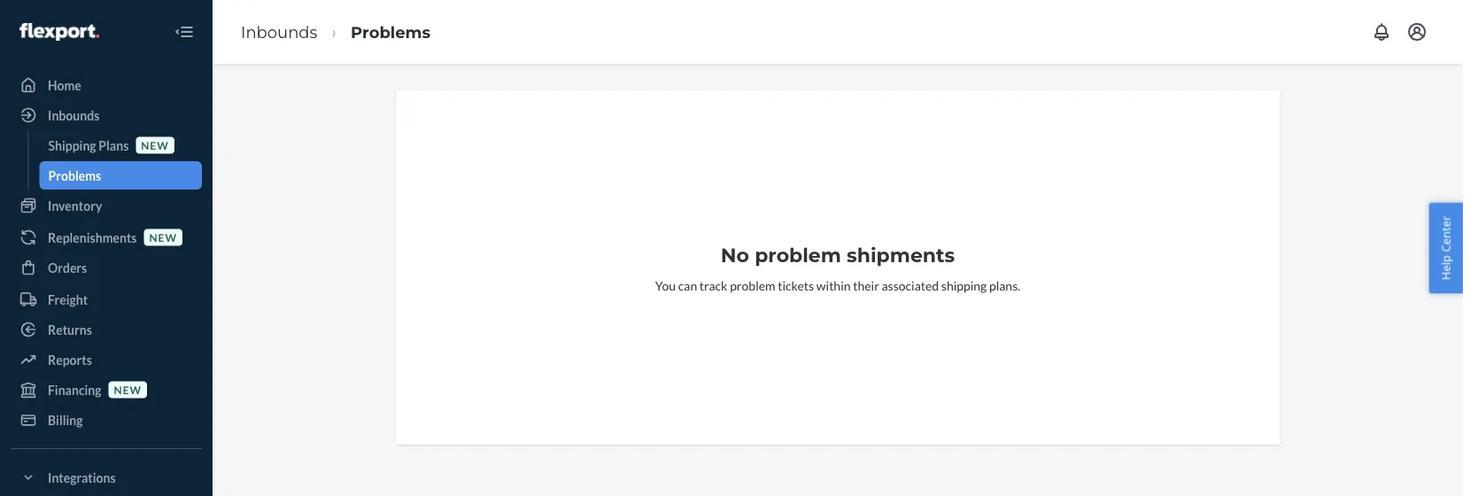 Task type: describe. For each thing, give the bounding box(es) containing it.
reports link
[[11, 345, 202, 374]]

help
[[1438, 255, 1454, 280]]

shipping
[[48, 138, 96, 153]]

can
[[678, 278, 697, 293]]

their
[[853, 278, 879, 293]]

shipments
[[847, 243, 955, 267]]

shipping plans
[[48, 138, 129, 153]]

open notifications image
[[1371, 21, 1393, 43]]

1 horizontal spatial inbounds link
[[241, 22, 317, 42]]

inventory
[[48, 198, 102, 213]]

0 horizontal spatial inbounds
[[48, 108, 99, 123]]

integrations button
[[11, 463, 202, 492]]

freight link
[[11, 285, 202, 314]]

plans.
[[989, 278, 1021, 293]]

1 vertical spatial problems
[[48, 168, 101, 183]]

help center
[[1438, 216, 1454, 280]]

returns
[[48, 322, 92, 337]]

within
[[817, 278, 851, 293]]

you
[[655, 278, 676, 293]]

integrations
[[48, 470, 116, 485]]

returns link
[[11, 315, 202, 344]]

associated
[[882, 278, 939, 293]]

plans
[[99, 138, 129, 153]]

orders link
[[11, 253, 202, 282]]

shipping
[[942, 278, 987, 293]]

0 horizontal spatial inbounds link
[[11, 101, 202, 129]]

problems inside "breadcrumbs" navigation
[[351, 22, 431, 42]]

inventory link
[[11, 191, 202, 220]]

you can track problem tickets within their associated shipping plans.
[[655, 278, 1021, 293]]

billing link
[[11, 406, 202, 434]]

track
[[700, 278, 728, 293]]

no problem shipments
[[721, 243, 955, 267]]



Task type: locate. For each thing, give the bounding box(es) containing it.
breadcrumbs navigation
[[227, 6, 445, 58]]

new for replenishments
[[149, 231, 177, 244]]

open account menu image
[[1407, 21, 1428, 43]]

0 vertical spatial new
[[141, 139, 169, 151]]

new
[[141, 139, 169, 151], [149, 231, 177, 244], [114, 383, 142, 396]]

freight
[[48, 292, 88, 307]]

0 vertical spatial problems link
[[351, 22, 431, 42]]

tickets
[[778, 278, 814, 293]]

1 vertical spatial new
[[149, 231, 177, 244]]

2 vertical spatial new
[[114, 383, 142, 396]]

problems link
[[351, 22, 431, 42], [39, 161, 202, 190]]

inbounds inside "breadcrumbs" navigation
[[241, 22, 317, 42]]

new for shipping plans
[[141, 139, 169, 151]]

1 vertical spatial inbounds link
[[11, 101, 202, 129]]

1 vertical spatial problems link
[[39, 161, 202, 190]]

replenishments
[[48, 230, 137, 245]]

0 horizontal spatial problems link
[[39, 161, 202, 190]]

problem up tickets
[[755, 243, 841, 267]]

inbounds link
[[241, 22, 317, 42], [11, 101, 202, 129]]

0 vertical spatial inbounds
[[241, 22, 317, 42]]

new right plans
[[141, 139, 169, 151]]

help center button
[[1429, 203, 1463, 294]]

financing
[[48, 382, 102, 397]]

reports
[[48, 352, 92, 367]]

0 vertical spatial inbounds link
[[241, 22, 317, 42]]

flexport logo image
[[19, 23, 99, 41]]

1 horizontal spatial inbounds
[[241, 22, 317, 42]]

problems link inside "breadcrumbs" navigation
[[351, 22, 431, 42]]

1 vertical spatial problem
[[730, 278, 776, 293]]

billing
[[48, 412, 83, 427]]

1 vertical spatial inbounds
[[48, 108, 99, 123]]

center
[[1438, 216, 1454, 252]]

no
[[721, 243, 749, 267]]

home
[[48, 78, 81, 93]]

problem
[[755, 243, 841, 267], [730, 278, 776, 293]]

new up 'orders' link
[[149, 231, 177, 244]]

0 vertical spatial problem
[[755, 243, 841, 267]]

new for financing
[[114, 383, 142, 396]]

orders
[[48, 260, 87, 275]]

problem down no
[[730, 278, 776, 293]]

home link
[[11, 71, 202, 99]]

inbounds
[[241, 22, 317, 42], [48, 108, 99, 123]]

new down reports link
[[114, 383, 142, 396]]

0 horizontal spatial problems
[[48, 168, 101, 183]]

0 vertical spatial problems
[[351, 22, 431, 42]]

close navigation image
[[174, 21, 195, 43]]

1 horizontal spatial problems
[[351, 22, 431, 42]]

1 horizontal spatial problems link
[[351, 22, 431, 42]]

problems
[[351, 22, 431, 42], [48, 168, 101, 183]]



Task type: vqa. For each thing, say whether or not it's contained in the screenshot.
the close icon
no



